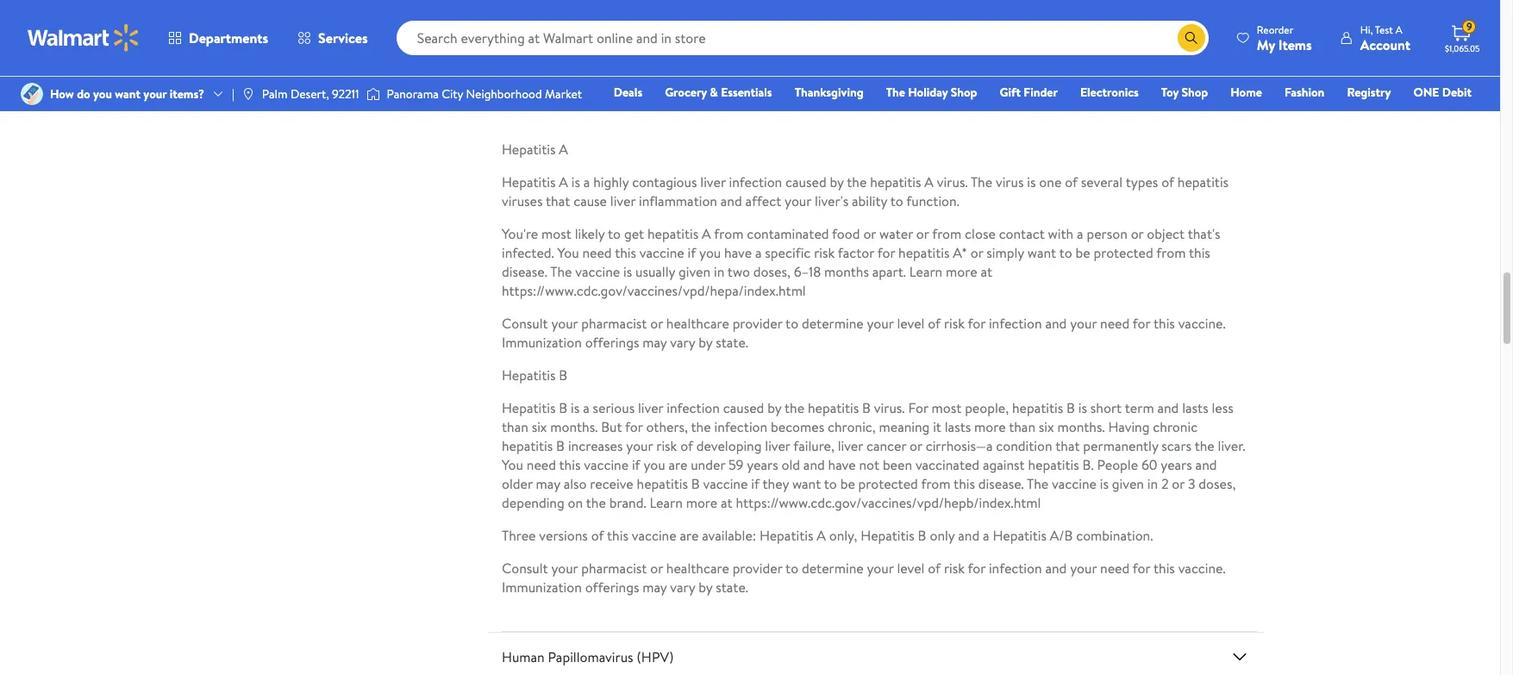 Task type: describe. For each thing, give the bounding box(es) containing it.
liver right cause
[[610, 192, 636, 211]]

liver left cancer
[[838, 436, 863, 455]]

3 vary from the top
[[670, 578, 695, 597]]

risk down only
[[944, 559, 965, 578]]

available:
[[702, 526, 756, 545]]

a inside you're most likely to get hepatitis a from contaminated food or water or from close contact with a person or object that's infected. you need this vaccine if you have a specific risk factor for hepatitis a* or simply want to be protected from this disease. the vaccine is usually given in two doses, 6–18 months apart. learn more at https://www.cdc.gov/vaccines/vpd/hepa/index.html
[[702, 224, 711, 243]]

to inside hepatitis a is a highly contagious liver infection caused by the hepatitis a virus. the virus is one of several types of hepatitis viruses that cause liver inflammation and affect your liver's ability to function.
[[891, 192, 904, 211]]

you inside you're most likely to get hepatitis a from contaminated food or water or from close contact with a person or object that's infected. you need this vaccine if you have a specific risk factor for hepatitis a* or simply want to be protected from this disease. the vaccine is usually given in two doses, 6–18 months apart. learn more at https://www.cdc.gov/vaccines/vpd/hepa/index.html
[[699, 243, 721, 262]]

walmart image
[[28, 24, 140, 52]]

to left 'get'
[[608, 224, 621, 243]]

(hpv)
[[637, 648, 674, 667]]

is left short
[[1079, 399, 1088, 418]]

to down 6–18 on the right top of the page
[[786, 314, 799, 333]]

toy shop link
[[1154, 83, 1216, 102]]

a left only,
[[817, 526, 826, 545]]

risk down a* at the top of the page
[[944, 314, 965, 333]]

a right ability
[[925, 173, 934, 192]]

2 consult from the top
[[502, 314, 548, 333]]

electronics
[[1081, 84, 1139, 101]]

3 state. from the top
[[716, 578, 749, 597]]

serious
[[593, 399, 635, 418]]

water
[[880, 224, 913, 243]]

registry
[[1347, 84, 1391, 101]]

reorder
[[1257, 22, 1294, 37]]

2 healthcare from the top
[[667, 314, 729, 333]]

failure,
[[794, 436, 835, 455]]

liver right serious
[[638, 399, 664, 418]]

2 immunization from the top
[[502, 333, 582, 352]]

function.
[[907, 192, 960, 211]]

3 vaccine. from the top
[[1179, 559, 1226, 578]]

https://www.cdc.gov/vaccines/vpd/hepa/index.html
[[502, 281, 806, 300]]

electronics link
[[1073, 83, 1147, 102]]

gift finder
[[1000, 84, 1058, 101]]

hepatitis a & b
[[502, 89, 593, 108]]

one debit walmart+
[[1414, 84, 1472, 125]]

departments
[[189, 28, 268, 47]]

2 vertical spatial more
[[686, 493, 718, 512]]

months
[[824, 262, 869, 281]]

3 immunization from the top
[[502, 578, 582, 597]]

the right on
[[586, 493, 606, 512]]

human papillomavirus (hpv) image
[[1230, 647, 1251, 668]]

a right with
[[1077, 224, 1084, 243]]

vaccine down but
[[584, 455, 629, 474]]

1 consult your pharmacist or healthcare provider to determine your level of risk for infection and your need for this vaccine. immunization offerings may vary by state. from the top
[[502, 0, 1226, 38]]

search icon image
[[1185, 31, 1199, 45]]

liver right contagious
[[701, 173, 726, 192]]

they
[[763, 474, 789, 493]]

0 vertical spatial want
[[115, 85, 141, 103]]

apart.
[[873, 262, 906, 281]]

chronic
[[1153, 418, 1198, 436]]

Search search field
[[396, 21, 1209, 55]]

1 consult from the top
[[502, 0, 548, 19]]

papillomavirus
[[548, 648, 634, 667]]

in inside you're most likely to get hepatitis a from contaminated food or water or from close contact with a person or object that's infected. you need this vaccine if you have a specific risk factor for hepatitis a* or simply want to be protected from this disease. the vaccine is usually given in two doses, 6–18 months apart. learn more at https://www.cdc.gov/vaccines/vpd/hepa/index.html
[[714, 262, 725, 281]]

is right b. on the bottom of the page
[[1100, 474, 1109, 493]]

a right only
[[983, 526, 990, 545]]

infected.
[[502, 243, 554, 262]]

caused inside hepatitis b is a serious liver infection caused by the hepatitis b virus. for most people, hepatitis b is short term and lasts less than six months. but for others, the infection becomes chronic, meaning it lasts more than six months. having chronic hepatitis b increases your risk of developing liver failure, liver cancer or cirrhosis—a condition that permanently scars the liver. you need this vaccine if you are under 59 years old and have not been vaccinated against hepatitis b. people 60 years and older may also receive hepatitis b vaccine if they want to be protected from this disease. the vaccine is given in 2 or 3 doses, depending on the brand. learn more at https://www.cdc.gov/vaccines/vpd/hepb/index.html
[[723, 399, 764, 418]]

permanently
[[1084, 436, 1159, 455]]

from left that's
[[1157, 243, 1186, 262]]

items?
[[170, 85, 204, 103]]

disease. inside you're most likely to get hepatitis a from contaminated food or water or from close contact with a person or object that's infected. you need this vaccine if you have a specific risk factor for hepatitis a* or simply want to be protected from this disease. the vaccine is usually given in two doses, 6–18 months apart. learn more at https://www.cdc.gov/vaccines/vpd/hepa/index.html
[[502, 262, 548, 281]]

60
[[1142, 455, 1158, 474]]

may up (hpv)
[[643, 578, 667, 597]]

increases
[[568, 436, 623, 455]]

city
[[442, 85, 463, 103]]

a up hepatitis a
[[559, 89, 568, 108]]

is inside you're most likely to get hepatitis a from contaminated food or water or from close contact with a person or object that's infected. you need this vaccine if you have a specific risk factor for hepatitis a* or simply want to be protected from this disease. the vaccine is usually given in two doses, 6–18 months apart. learn more at https://www.cdc.gov/vaccines/vpd/hepa/index.html
[[624, 262, 632, 281]]

grocery & essentials
[[665, 84, 772, 101]]

a inside hepatitis a is a highly contagious liver infection caused by the hepatitis a virus. the virus is one of several types of hepatitis viruses that cause liver inflammation and affect your liver's ability to function.
[[584, 173, 590, 192]]

the inside hepatitis a is a highly contagious liver infection caused by the hepatitis a virus. the virus is one of several types of hepatitis viruses that cause liver inflammation and affect your liver's ability to function.
[[971, 173, 993, 192]]

9 $1,065.05
[[1445, 19, 1480, 54]]

be inside hepatitis b is a serious liver infection caused by the hepatitis b virus. for most people, hepatitis b is short term and lasts less than six months. but for others, the infection becomes chronic, meaning it lasts more than six months. having chronic hepatitis b increases your risk of developing liver failure, liver cancer or cirrhosis—a condition that permanently scars the liver. you need this vaccine if you are under 59 years old and have not been vaccinated against hepatitis b. people 60 years and older may also receive hepatitis b vaccine if they want to be protected from this disease. the vaccine is given in 2 or 3 doses, depending on the brand. learn more at https://www.cdc.gov/vaccines/vpd/hepb/index.html
[[841, 474, 855, 493]]

three versions of this vaccine are available: hepatitis a only, hepatitis b only and a hepatitis a/b combination.
[[502, 526, 1153, 545]]

contact
[[999, 224, 1045, 243]]

3 pharmacist from the top
[[582, 559, 647, 578]]

2 vaccine. from the top
[[1179, 314, 1226, 333]]

3 consult your pharmacist or healthcare provider to determine your level of risk for infection and your need for this vaccine. immunization offerings may vary by state. from the top
[[502, 559, 1226, 597]]

need up short
[[1101, 314, 1130, 333]]

1 vertical spatial more
[[975, 418, 1006, 436]]

essentials
[[721, 84, 772, 101]]

3
[[1188, 474, 1196, 493]]

you're
[[502, 224, 538, 243]]

to down three versions of this vaccine are available: hepatitis a only, hepatitis b only and a hepatitis a/b combination.
[[786, 559, 799, 578]]

have inside you're most likely to get hepatitis a from contaminated food or water or from close contact with a person or object that's infected. you need this vaccine if you have a specific risk factor for hepatitis a* or simply want to be protected from this disease. the vaccine is usually given in two doses, 6–18 months apart. learn more at https://www.cdc.gov/vaccines/vpd/hepa/index.html
[[725, 243, 752, 262]]

of up for
[[928, 314, 941, 333]]

hepatitis up that's
[[1178, 173, 1229, 192]]

with
[[1048, 224, 1074, 243]]

one
[[1040, 173, 1062, 192]]

the right others,
[[691, 418, 711, 436]]

of right types
[[1162, 173, 1175, 192]]

close
[[965, 224, 996, 243]]

a inside hepatitis b is a serious liver infection caused by the hepatitis b virus. for most people, hepatitis b is short term and lasts less than six months. but for others, the infection becomes chronic, meaning it lasts more than six months. having chronic hepatitis b increases your risk of developing liver failure, liver cancer or cirrhosis—a condition that permanently scars the liver. you need this vaccine if you are under 59 years old and have not been vaccinated against hepatitis b. people 60 years and older may also receive hepatitis b vaccine if they want to be protected from this disease. the vaccine is given in 2 or 3 doses, depending on the brand. learn more at https://www.cdc.gov/vaccines/vpd/hepb/index.html
[[583, 399, 590, 418]]

want inside you're most likely to get hepatitis a from contaminated food or water or from close contact with a person or object that's infected. you need this vaccine if you have a specific risk factor for hepatitis a* or simply want to be protected from this disease. the vaccine is usually given in two doses, 6–18 months apart. learn more at https://www.cdc.gov/vaccines/vpd/hepa/index.html
[[1028, 243, 1057, 262]]

1 vaccine. from the top
[[1179, 0, 1226, 19]]

fashion
[[1285, 84, 1325, 101]]

hepatitis left a* at the top of the page
[[899, 243, 950, 262]]

need up electronics
[[1101, 0, 1130, 19]]

vaccine up https://www.cdc.gov/vaccines/vpd/hepa/index.html
[[640, 243, 685, 262]]

thanksgiving
[[795, 84, 864, 101]]

neighborhood
[[466, 85, 542, 103]]

if inside you're most likely to get hepatitis a from contaminated food or water or from close contact with a person or object that's infected. you need this vaccine if you have a specific risk factor for hepatitis a* or simply want to be protected from this disease. the vaccine is usually given in two doses, 6–18 months apart. learn more at https://www.cdc.gov/vaccines/vpd/hepa/index.html
[[688, 243, 696, 262]]

risk up the holiday shop
[[944, 0, 965, 19]]

usually
[[636, 262, 675, 281]]

 image for panorama
[[366, 85, 380, 103]]

2 offerings from the top
[[585, 333, 639, 352]]

term
[[1125, 399, 1154, 418]]

hepatitis left under
[[637, 474, 688, 493]]

1 vertical spatial are
[[680, 526, 699, 545]]

have inside hepatitis b is a serious liver infection caused by the hepatitis b virus. for most people, hepatitis b is short term and lasts less than six months. but for others, the infection becomes chronic, meaning it lasts more than six months. having chronic hepatitis b increases your risk of developing liver failure, liver cancer or cirrhosis—a condition that permanently scars the liver. you need this vaccine if you are under 59 years old and have not been vaccinated against hepatitis b. people 60 years and older may also receive hepatitis b vaccine if they want to be protected from this disease. the vaccine is given in 2 or 3 doses, depending on the brand. learn more at https://www.cdc.gov/vaccines/vpd/hepb/index.html
[[828, 455, 856, 474]]

0 horizontal spatial if
[[632, 455, 640, 474]]

learn inside hepatitis b is a serious liver infection caused by the hepatitis b virus. for most people, hepatitis b is short term and lasts less than six months. but for others, the infection becomes chronic, meaning it lasts more than six months. having chronic hepatitis b increases your risk of developing liver failure, liver cancer or cirrhosis—a condition that permanently scars the liver. you need this vaccine if you are under 59 years old and have not been vaccinated against hepatitis b. people 60 years and older may also receive hepatitis b vaccine if they want to be protected from this disease. the vaccine is given in 2 or 3 doses, depending on the brand. learn more at https://www.cdc.gov/vaccines/vpd/hepb/index.html
[[650, 493, 683, 512]]

on
[[568, 493, 583, 512]]

vaccinated
[[916, 455, 980, 474]]

debit
[[1443, 84, 1472, 101]]

a right two
[[755, 243, 762, 262]]

the left liver. on the bottom right of the page
[[1195, 436, 1215, 455]]

be inside you're most likely to get hepatitis a from contaminated food or water or from close contact with a person or object that's infected. you need this vaccine if you have a specific risk factor for hepatitis a* or simply want to be protected from this disease. the vaccine is usually given in two doses, 6–18 months apart. learn more at https://www.cdc.gov/vaccines/vpd/hepa/index.html
[[1076, 243, 1091, 262]]

2 state. from the top
[[716, 333, 749, 352]]

object
[[1147, 224, 1185, 243]]

2 than from the left
[[1009, 418, 1036, 436]]

how do you want your items?
[[50, 85, 204, 103]]

from up two
[[714, 224, 744, 243]]

is left serious
[[571, 399, 580, 418]]

doses, inside you're most likely to get hepatitis a from contaminated food or water or from close contact with a person or object that's infected. you need this vaccine if you have a specific risk factor for hepatitis a* or simply want to be protected from this disease. the vaccine is usually given in two doses, 6–18 months apart. learn more at https://www.cdc.gov/vaccines/vpd/hepa/index.html
[[754, 262, 791, 281]]

condition
[[996, 436, 1053, 455]]

liver left failure,
[[765, 436, 791, 455]]

3 healthcare from the top
[[667, 559, 729, 578]]

2 horizontal spatial if
[[751, 474, 760, 493]]

1 provider from the top
[[733, 0, 783, 19]]

likely
[[575, 224, 605, 243]]

2 years from the left
[[1161, 455, 1193, 474]]

walmart+ link
[[1413, 107, 1480, 126]]

b.
[[1083, 455, 1094, 474]]

hepatitis b
[[502, 366, 568, 385]]

1 level from the top
[[897, 0, 925, 19]]

2 months. from the left
[[1058, 418, 1105, 436]]

not
[[859, 455, 880, 474]]

hepatitis b is a serious liver infection caused by the hepatitis b virus. for most people, hepatitis b is short term and lasts less than six months. but for others, the infection becomes chronic, meaning it lasts more than six months. having chronic hepatitis b increases your risk of developing liver failure, liver cancer or cirrhosis—a condition that permanently scars the liver. you need this vaccine if you are under 59 years old and have not been vaccinated against hepatitis b. people 60 years and older may also receive hepatitis b vaccine if they want to be protected from this disease. the vaccine is given in 2 or 3 doses, depending on the brand. learn more at https://www.cdc.gov/vaccines/vpd/hepb/index.html
[[502, 399, 1246, 512]]

but
[[601, 418, 622, 436]]

1 than from the left
[[502, 418, 529, 436]]

factor
[[838, 243, 875, 262]]

2 consult your pharmacist or healthcare provider to determine your level of risk for infection and your need for this vaccine. immunization offerings may vary by state. from the top
[[502, 314, 1226, 352]]

person
[[1087, 224, 1128, 243]]

affect
[[746, 192, 782, 211]]

a down hepatitis a & b
[[559, 140, 568, 159]]

are inside hepatitis b is a serious liver infection caused by the hepatitis b virus. for most people, hepatitis b is short term and lasts less than six months. but for others, the infection becomes chronic, meaning it lasts more than six months. having chronic hepatitis b increases your risk of developing liver failure, liver cancer or cirrhosis—a condition that permanently scars the liver. you need this vaccine if you are under 59 years old and have not been vaccinated against hepatitis b. people 60 years and older may also receive hepatitis b vaccine if they want to be protected from this disease. the vaccine is given in 2 or 3 doses, depending on the brand. learn more at https://www.cdc.gov/vaccines/vpd/hepb/index.html
[[669, 455, 688, 474]]

that inside hepatitis b is a serious liver infection caused by the hepatitis b virus. for most people, hepatitis b is short term and lasts less than six months. but for others, the infection becomes chronic, meaning it lasts more than six months. having chronic hepatitis b increases your risk of developing liver failure, liver cancer or cirrhosis—a condition that permanently scars the liver. you need this vaccine if you are under 59 years old and have not been vaccinated against hepatitis b. people 60 years and older may also receive hepatitis b vaccine if they want to be protected from this disease. the vaccine is given in 2 or 3 doses, depending on the brand. learn more at https://www.cdc.gov/vaccines/vpd/hepb/index.html
[[1056, 436, 1080, 455]]

of right the versions
[[591, 526, 604, 545]]

cirrhosis—a
[[926, 436, 993, 455]]

that's
[[1188, 224, 1221, 243]]

at inside you're most likely to get hepatitis a from contaminated food or water or from close contact with a person or object that's infected. you need this vaccine if you have a specific risk factor for hepatitis a* or simply want to be protected from this disease. the vaccine is usually given in two doses, 6–18 months apart. learn more at https://www.cdc.gov/vaccines/vpd/hepa/index.html
[[981, 262, 993, 281]]

hepatitis left b. on the bottom of the page
[[1028, 455, 1080, 474]]

thanksgiving link
[[787, 83, 872, 102]]

hepatitis up the water
[[870, 173, 922, 192]]

developing
[[697, 436, 762, 455]]

may up deals link
[[643, 19, 667, 38]]

liver's
[[815, 192, 849, 211]]

for inside you're most likely to get hepatitis a from contaminated food or water or from close contact with a person or object that's infected. you need this vaccine if you have a specific risk factor for hepatitis a* or simply want to be protected from this disease. the vaccine is usually given in two doses, 6–18 months apart. learn more at https://www.cdc.gov/vaccines/vpd/hepa/index.html
[[878, 243, 895, 262]]

people,
[[965, 399, 1009, 418]]

you're most likely to get hepatitis a from contaminated food or water or from close contact with a person or object that's infected. you need this vaccine if you have a specific risk factor for hepatitis a* or simply want to be protected from this disease. the vaccine is usually given in two doses, 6–18 months apart. learn more at https://www.cdc.gov/vaccines/vpd/hepa/index.html
[[502, 224, 1221, 300]]

1 six from the left
[[532, 418, 547, 436]]

the inside the 'the holiday shop' link
[[886, 84, 905, 101]]

registry link
[[1340, 83, 1399, 102]]

people
[[1098, 455, 1139, 474]]

contagious
[[632, 173, 697, 192]]

to left person
[[1060, 243, 1073, 262]]

market
[[545, 85, 582, 103]]

of right one
[[1065, 173, 1078, 192]]

do
[[77, 85, 90, 103]]

only,
[[829, 526, 858, 545]]

three
[[502, 526, 536, 545]]

1 state. from the top
[[716, 19, 749, 38]]

grocery & essentials link
[[657, 83, 780, 102]]

1 offerings from the top
[[585, 19, 639, 38]]

only
[[930, 526, 955, 545]]

becomes
[[771, 418, 825, 436]]

under
[[691, 455, 726, 474]]

vaccine down developing
[[703, 474, 748, 493]]

of up the 'the holiday shop' link
[[928, 0, 941, 19]]

hepatitis a is a highly contagious liver infection caused by the hepatitis a virus. the virus is one of several types of hepatitis viruses that cause liver inflammation and affect your liver's ability to function.
[[502, 173, 1229, 211]]

6–18
[[794, 262, 821, 281]]

brand.
[[609, 493, 646, 512]]

1 vary from the top
[[670, 19, 695, 38]]



Task type: locate. For each thing, give the bounding box(es) containing it.
1 horizontal spatial disease.
[[979, 474, 1024, 493]]

been
[[883, 455, 913, 474]]

0 vertical spatial level
[[897, 0, 925, 19]]

your inside hepatitis b is a serious liver infection caused by the hepatitis b virus. for most people, hepatitis b is short term and lasts less than six months. but for others, the infection becomes chronic, meaning it lasts more than six months. having chronic hepatitis b increases your risk of developing liver failure, liver cancer or cirrhosis—a condition that permanently scars the liver. you need this vaccine if you are under 59 years old and have not been vaccinated against hepatitis b. people 60 years and older may also receive hepatitis b vaccine if they want to be protected from this disease. the vaccine is given in 2 or 3 doses, depending on the brand. learn more at https://www.cdc.gov/vaccines/vpd/hepb/index.html
[[626, 436, 653, 455]]

it
[[933, 418, 942, 436]]

cause
[[574, 192, 607, 211]]

finder
[[1024, 84, 1058, 101]]

from right been
[[921, 474, 951, 493]]

given right usually
[[679, 262, 711, 281]]

3 determine from the top
[[802, 559, 864, 578]]

provider up walmart site-wide search box
[[733, 0, 783, 19]]

0 vertical spatial doses,
[[754, 262, 791, 281]]

of left developing
[[681, 436, 693, 455]]

hepatitis
[[870, 173, 922, 192], [1178, 173, 1229, 192], [648, 224, 699, 243], [899, 243, 950, 262], [808, 399, 859, 418], [1012, 399, 1064, 418], [502, 436, 553, 455], [1028, 455, 1080, 474], [637, 474, 688, 493]]

by inside hepatitis b is a serious liver infection caused by the hepatitis b virus. for most people, hepatitis b is short term and lasts less than six months. but for others, the infection becomes chronic, meaning it lasts more than six months. having chronic hepatitis b increases your risk of developing liver failure, liver cancer or cirrhosis—a condition that permanently scars the liver. you need this vaccine if you are under 59 years old and have not been vaccinated against hepatitis b. people 60 years and older may also receive hepatitis b vaccine if they want to be protected from this disease. the vaccine is given in 2 or 3 doses, depending on the brand. learn more at https://www.cdc.gov/vaccines/vpd/hepb/index.html
[[768, 399, 782, 418]]

in left 2
[[1148, 474, 1158, 493]]

1 vertical spatial offerings
[[585, 333, 639, 352]]

0 horizontal spatial that
[[546, 192, 570, 211]]

1 horizontal spatial lasts
[[1183, 399, 1209, 418]]

1 vertical spatial vaccine.
[[1179, 314, 1226, 333]]

caused inside hepatitis a is a highly contagious liver infection caused by the hepatitis a virus. the virus is one of several types of hepatitis viruses that cause liver inflammation and affect your liver's ability to function.
[[786, 173, 827, 192]]

protected inside you're most likely to get hepatitis a from contaminated food or water or from close contact with a person or object that's infected. you need this vaccine if you have a specific risk factor for hepatitis a* or simply want to be protected from this disease. the vaccine is usually given in two doses, 6–18 months apart. learn more at https://www.cdc.gov/vaccines/vpd/hepa/index.html
[[1094, 243, 1154, 262]]

0 vertical spatial more
[[946, 262, 978, 281]]

0 vertical spatial immunization
[[502, 19, 582, 38]]

doses, right two
[[754, 262, 791, 281]]

having
[[1109, 418, 1150, 436]]

$1,065.05
[[1445, 42, 1480, 54]]

ability
[[852, 192, 888, 211]]

may down https://www.cdc.gov/vaccines/vpd/hepa/index.html
[[643, 333, 667, 352]]

gift finder link
[[992, 83, 1066, 102]]

0 horizontal spatial virus.
[[874, 399, 905, 418]]

1 vertical spatial want
[[1028, 243, 1057, 262]]

healthcare down https://www.cdc.gov/vaccines/vpd/hepa/index.html
[[667, 314, 729, 333]]

highly
[[594, 173, 629, 192]]

need left 'get'
[[582, 243, 612, 262]]

infection
[[989, 0, 1042, 19], [729, 173, 782, 192], [989, 314, 1042, 333], [667, 399, 720, 418], [714, 418, 768, 436], [989, 559, 1042, 578]]

2 determine from the top
[[802, 314, 864, 333]]

offerings
[[585, 19, 639, 38], [585, 333, 639, 352], [585, 578, 639, 597]]

old
[[782, 455, 800, 474]]

palm
[[262, 85, 288, 103]]

1 vertical spatial doses,
[[1199, 474, 1236, 493]]

virus. inside hepatitis b is a serious liver infection caused by the hepatitis b virus. for most people, hepatitis b is short term and lasts less than six months. but for others, the infection becomes chronic, meaning it lasts more than six months. having chronic hepatitis b increases your risk of developing liver failure, liver cancer or cirrhosis—a condition that permanently scars the liver. you need this vaccine if you are under 59 years old and have not been vaccinated against hepatitis b. people 60 years and older may also receive hepatitis b vaccine if they want to be protected from this disease. the vaccine is given in 2 or 3 doses, depending on the brand. learn more at https://www.cdc.gov/vaccines/vpd/hepb/index.html
[[874, 399, 905, 418]]

1 horizontal spatial you
[[644, 455, 666, 474]]

most left likely
[[542, 224, 572, 243]]

learn right "apart."
[[910, 262, 943, 281]]

by
[[699, 19, 713, 38], [830, 173, 844, 192], [699, 333, 713, 352], [768, 399, 782, 418], [699, 578, 713, 597]]

2
[[1162, 474, 1169, 493]]

need inside you're most likely to get hepatitis a from contaminated food or water or from close contact with a person or object that's infected. you need this vaccine if you have a specific risk factor for hepatitis a* or simply want to be protected from this disease. the vaccine is usually given in two doses, 6–18 months apart. learn more at https://www.cdc.gov/vaccines/vpd/hepa/index.html
[[582, 243, 612, 262]]

six down hepatitis b
[[532, 418, 547, 436]]

0 horizontal spatial  image
[[241, 87, 255, 101]]

desert,
[[291, 85, 329, 103]]

to
[[786, 0, 799, 19], [891, 192, 904, 211], [608, 224, 621, 243], [1060, 243, 1073, 262], [786, 314, 799, 333], [824, 474, 837, 493], [786, 559, 799, 578]]

the inside hepatitis a is a highly contagious liver infection caused by the hepatitis a virus. the virus is one of several types of hepatitis viruses that cause liver inflammation and affect your liver's ability to function.
[[847, 173, 867, 192]]

consult
[[502, 0, 548, 19], [502, 314, 548, 333], [502, 559, 548, 578]]

0 horizontal spatial six
[[532, 418, 547, 436]]

|
[[232, 85, 234, 103]]

consult your pharmacist or healthcare provider to determine your level of risk for infection and your need for this vaccine. immunization offerings may vary by state.
[[502, 0, 1226, 38], [502, 314, 1226, 352], [502, 559, 1226, 597]]

the up failure,
[[785, 399, 805, 418]]

1 vertical spatial be
[[841, 474, 855, 493]]

0 vertical spatial vary
[[670, 19, 695, 38]]

a*
[[953, 243, 968, 262]]

0 horizontal spatial months.
[[551, 418, 598, 436]]

1 vertical spatial have
[[828, 455, 856, 474]]

the inside you're most likely to get hepatitis a from contaminated food or water or from close contact with a person or object that's infected. you need this vaccine if you have a specific risk factor for hepatitis a* or simply want to be protected from this disease. the vaccine is usually given in two doses, 6–18 months apart. learn more at https://www.cdc.gov/vaccines/vpd/hepa/index.html
[[550, 262, 572, 281]]

1 pharmacist from the top
[[582, 0, 647, 19]]

months. up b. on the bottom of the page
[[1058, 418, 1105, 436]]

meaning
[[879, 418, 930, 436]]

be left not
[[841, 474, 855, 493]]

0 vertical spatial pharmacist
[[582, 0, 647, 19]]

0 horizontal spatial years
[[747, 455, 778, 474]]

chronic,
[[828, 418, 876, 436]]

a left serious
[[583, 399, 590, 418]]

you left two
[[699, 243, 721, 262]]

risk inside you're most likely to get hepatitis a from contaminated food or water or from close contact with a person or object that's infected. you need this vaccine if you have a specific risk factor for hepatitis a* or simply want to be protected from this disease. the vaccine is usually given in two doses, 6–18 months apart. learn more at https://www.cdc.gov/vaccines/vpd/hepa/index.html
[[814, 243, 835, 262]]

the inside hepatitis b is a serious liver infection caused by the hepatitis b virus. for most people, hepatitis b is short term and lasts less than six months. but for others, the infection becomes chronic, meaning it lasts more than six months. having chronic hepatitis b increases your risk of developing liver failure, liver cancer or cirrhosis—a condition that permanently scars the liver. you need this vaccine if you are under 59 years old and have not been vaccinated against hepatitis b. people 60 years and older may also receive hepatitis b vaccine if they want to be protected from this disease. the vaccine is given in 2 or 3 doses, depending on the brand. learn more at https://www.cdc.gov/vaccines/vpd/hepb/index.html
[[1027, 474, 1049, 493]]

given inside you're most likely to get hepatitis a from contaminated food or water or from close contact with a person or object that's infected. you need this vaccine if you have a specific risk factor for hepatitis a* or simply want to be protected from this disease. the vaccine is usually given in two doses, 6–18 months apart. learn more at https://www.cdc.gov/vaccines/vpd/hepa/index.html
[[679, 262, 711, 281]]

2 pharmacist from the top
[[582, 314, 647, 333]]

& inside "link"
[[710, 84, 718, 101]]

short
[[1091, 399, 1122, 418]]

0 horizontal spatial caused
[[723, 399, 764, 418]]

against
[[983, 455, 1025, 474]]

human papillomavirus (hpv)
[[502, 648, 674, 667]]

1 vertical spatial consult
[[502, 314, 548, 333]]

1 horizontal spatial in
[[1148, 474, 1158, 493]]

to inside hepatitis b is a serious liver infection caused by the hepatitis b virus. for most people, hepatitis b is short term and lasts less than six months. but for others, the infection becomes chronic, meaning it lasts more than six months. having chronic hepatitis b increases your risk of developing liver failure, liver cancer or cirrhosis—a condition that permanently scars the liver. you need this vaccine if you are under 59 years old and have not been vaccinated against hepatitis b. people 60 years and older may also receive hepatitis b vaccine if they want to be protected from this disease. the vaccine is given in 2 or 3 doses, depending on the brand. learn more at https://www.cdc.gov/vaccines/vpd/hepb/index.html
[[824, 474, 837, 493]]

& left deals link
[[572, 89, 581, 108]]

disease. down you're
[[502, 262, 548, 281]]

2 shop from the left
[[1182, 84, 1209, 101]]

at up the available:
[[721, 493, 733, 512]]

my
[[1257, 35, 1276, 54]]

doses, inside hepatitis b is a serious liver infection caused by the hepatitis b virus. for most people, hepatitis b is short term and lasts less than six months. but for others, the infection becomes chronic, meaning it lasts more than six months. having chronic hepatitis b increases your risk of developing liver failure, liver cancer or cirrhosis—a condition that permanently scars the liver. you need this vaccine if you are under 59 years old and have not been vaccinated against hepatitis b. people 60 years and older may also receive hepatitis b vaccine if they want to be protected from this disease. the vaccine is given in 2 or 3 doses, depending on the brand. learn more at https://www.cdc.gov/vaccines/vpd/hepb/index.html
[[1199, 474, 1236, 493]]

2 vertical spatial healthcare
[[667, 559, 729, 578]]

0 vertical spatial you
[[558, 243, 579, 262]]

92211
[[332, 85, 359, 103]]

more
[[946, 262, 978, 281], [975, 418, 1006, 436], [686, 493, 718, 512]]

1 vertical spatial provider
[[733, 314, 783, 333]]

virus. left virus
[[937, 173, 968, 192]]

hepatitis up older
[[502, 436, 553, 455]]

hepatitis down inflammation
[[648, 224, 699, 243]]

consult your pharmacist or healthcare provider to determine your level of risk for infection and your need for this vaccine. immunization offerings may vary by state. up thanksgiving
[[502, 0, 1226, 38]]

virus. inside hepatitis a is a highly contagious liver infection caused by the hepatitis a virus. the virus is one of several types of hepatitis viruses that cause liver inflammation and affect your liver's ability to function.
[[937, 173, 968, 192]]

that left cause
[[546, 192, 570, 211]]

1 vertical spatial pharmacist
[[582, 314, 647, 333]]

at
[[981, 262, 993, 281], [721, 493, 733, 512]]

a right test
[[1396, 22, 1403, 37]]

in
[[714, 262, 725, 281], [1148, 474, 1158, 493]]

1 healthcare from the top
[[667, 0, 729, 19]]

2 vertical spatial you
[[644, 455, 666, 474]]

caused
[[786, 173, 827, 192], [723, 399, 764, 418]]

healthcare down the available:
[[667, 559, 729, 578]]

than down hepatitis b
[[502, 418, 529, 436]]

learn inside you're most likely to get hepatitis a from contaminated food or water or from close contact with a person or object that's infected. you need this vaccine if you have a specific risk factor for hepatitis a* or simply want to be protected from this disease. the vaccine is usually given in two doses, 6–18 months apart. learn more at https://www.cdc.gov/vaccines/vpd/hepa/index.html
[[910, 262, 943, 281]]

2 vertical spatial level
[[897, 559, 925, 578]]

hepatitis up condition
[[1012, 399, 1064, 418]]

 image for palm
[[241, 87, 255, 101]]

0 horizontal spatial protected
[[859, 474, 918, 493]]

2 vertical spatial vaccine.
[[1179, 559, 1226, 578]]

caused up developing
[[723, 399, 764, 418]]

vaccine down the brand.
[[632, 526, 677, 545]]

given inside hepatitis b is a serious liver infection caused by the hepatitis b virus. for most people, hepatitis b is short term and lasts less than six months. but for others, the infection becomes chronic, meaning it lasts more than six months. having chronic hepatitis b increases your risk of developing liver failure, liver cancer or cirrhosis—a condition that permanently scars the liver. you need this vaccine if you are under 59 years old and have not been vaccinated against hepatitis b. people 60 years and older may also receive hepatitis b vaccine if they want to be protected from this disease. the vaccine is given in 2 or 3 doses, depending on the brand. learn more at https://www.cdc.gov/vaccines/vpd/hepb/index.html
[[1112, 474, 1144, 493]]

want right they
[[792, 474, 821, 493]]

1 vertical spatial disease.
[[979, 474, 1024, 493]]

immunization up market
[[502, 19, 582, 38]]

0 horizontal spatial at
[[721, 493, 733, 512]]

versions
[[539, 526, 588, 545]]

grocery
[[665, 84, 707, 101]]

0 vertical spatial in
[[714, 262, 725, 281]]

lasts right it
[[945, 418, 971, 436]]

risk left under
[[656, 436, 677, 455]]

a
[[584, 173, 590, 192], [1077, 224, 1084, 243], [755, 243, 762, 262], [583, 399, 590, 418], [983, 526, 990, 545]]

0 vertical spatial offerings
[[585, 19, 639, 38]]

0 horizontal spatial be
[[841, 474, 855, 493]]

0 vertical spatial healthcare
[[667, 0, 729, 19]]

2 vertical spatial consult
[[502, 559, 548, 578]]

1 horizontal spatial  image
[[366, 85, 380, 103]]

protected down cancer
[[859, 474, 918, 493]]

shop
[[951, 84, 978, 101], [1182, 84, 1209, 101]]

receive
[[590, 474, 634, 493]]

0 horizontal spatial you
[[93, 85, 112, 103]]

to down failure,
[[824, 474, 837, 493]]

1 vertical spatial virus.
[[874, 399, 905, 418]]

offerings up deals
[[585, 19, 639, 38]]

1 months. from the left
[[551, 418, 598, 436]]

1 vertical spatial immunization
[[502, 333, 582, 352]]

is left highly at the left
[[572, 173, 580, 192]]

1 vertical spatial you
[[502, 455, 523, 474]]

0 horizontal spatial given
[[679, 262, 711, 281]]

want inside hepatitis b is a serious liver infection caused by the hepatitis b virus. for most people, hepatitis b is short term and lasts less than six months. but for others, the infection becomes chronic, meaning it lasts more than six months. having chronic hepatitis b increases your risk of developing liver failure, liver cancer or cirrhosis—a condition that permanently scars the liver. you need this vaccine if you are under 59 years old and have not been vaccinated against hepatitis b. people 60 years and older may also receive hepatitis b vaccine if they want to be protected from this disease. the vaccine is given in 2 or 3 doses, depending on the brand. learn more at https://www.cdc.gov/vaccines/vpd/hepb/index.html
[[792, 474, 821, 493]]

1 horizontal spatial have
[[828, 455, 856, 474]]

panorama city neighborhood market
[[387, 85, 582, 103]]

virus. left for
[[874, 399, 905, 418]]

1 horizontal spatial want
[[792, 474, 821, 493]]

&
[[710, 84, 718, 101], [572, 89, 581, 108]]

consult your pharmacist or healthcare provider to determine your level of risk for infection and your need for this vaccine. immunization offerings may vary by state. down months
[[502, 314, 1226, 352]]

years right 59
[[747, 455, 778, 474]]

0 horizontal spatial &
[[572, 89, 581, 108]]

hepatitis a & b image
[[1230, 95, 1251, 116]]

you inside hepatitis b is a serious liver infection caused by the hepatitis b virus. for most people, hepatitis b is short term and lasts less than six months. but for others, the infection becomes chronic, meaning it lasts more than six months. having chronic hepatitis b increases your risk of developing liver failure, liver cancer or cirrhosis—a condition that permanently scars the liver. you need this vaccine if you are under 59 years old and have not been vaccinated against hepatitis b. people 60 years and older may also receive hepatitis b vaccine if they want to be protected from this disease. the vaccine is given in 2 or 3 doses, depending on the brand. learn more at https://www.cdc.gov/vaccines/vpd/hepb/index.html
[[644, 455, 666, 474]]

if left they
[[751, 474, 760, 493]]

account
[[1361, 35, 1411, 54]]

3 consult from the top
[[502, 559, 548, 578]]

 image
[[21, 83, 43, 105]]

than right 'people,'
[[1009, 418, 1036, 436]]

and inside hepatitis a is a highly contagious liver infection caused by the hepatitis a virus. the virus is one of several types of hepatitis viruses that cause liver inflammation and affect your liver's ability to function.
[[721, 192, 742, 211]]

vaccine down likely
[[575, 262, 620, 281]]

services button
[[283, 17, 383, 59]]

virus
[[996, 173, 1024, 192]]

0 vertical spatial be
[[1076, 243, 1091, 262]]

0 vertical spatial virus.
[[937, 173, 968, 192]]

given
[[679, 262, 711, 281], [1112, 474, 1144, 493]]

vaccine left people
[[1052, 474, 1097, 493]]

2 horizontal spatial you
[[699, 243, 721, 262]]

1 horizontal spatial most
[[932, 399, 962, 418]]

may left also
[[536, 474, 560, 493]]

risk inside hepatitis b is a serious liver infection caused by the hepatitis b virus. for most people, hepatitis b is short term and lasts less than six months. but for others, the infection becomes chronic, meaning it lasts more than six months. having chronic hepatitis b increases your risk of developing liver failure, liver cancer or cirrhosis—a condition that permanently scars the liver. you need this vaccine if you are under 59 years old and have not been vaccinated against hepatitis b. people 60 years and older may also receive hepatitis b vaccine if they want to be protected from this disease. the vaccine is given in 2 or 3 doses, depending on the brand. learn more at https://www.cdc.gov/vaccines/vpd/hepb/index.html
[[656, 436, 677, 455]]

need down combination. at the bottom right of page
[[1101, 559, 1130, 578]]

vary up (hpv)
[[670, 578, 695, 597]]

0 vertical spatial that
[[546, 192, 570, 211]]

to up search search field
[[786, 0, 799, 19]]

2 vertical spatial determine
[[802, 559, 864, 578]]

is left usually
[[624, 262, 632, 281]]

1 vertical spatial healthcare
[[667, 314, 729, 333]]

inflammation
[[639, 192, 718, 211]]

you up the depending
[[502, 455, 523, 474]]

in left two
[[714, 262, 725, 281]]

pharmacist up deals
[[582, 0, 647, 19]]

1 vertical spatial that
[[1056, 436, 1080, 455]]

hi, test a account
[[1361, 22, 1411, 54]]

from inside hepatitis b is a serious liver infection caused by the hepatitis b virus. for most people, hepatitis b is short term and lasts less than six months. but for others, the infection becomes chronic, meaning it lasts more than six months. having chronic hepatitis b increases your risk of developing liver failure, liver cancer or cirrhosis—a condition that permanently scars the liver. you need this vaccine if you are under 59 years old and have not been vaccinated against hepatitis b. people 60 years and older may also receive hepatitis b vaccine if they want to be protected from this disease. the vaccine is given in 2 or 3 doses, depending on the brand. learn more at https://www.cdc.gov/vaccines/vpd/hepb/index.html
[[921, 474, 951, 493]]

0 vertical spatial consult your pharmacist or healthcare provider to determine your level of risk for infection and your need for this vaccine. immunization offerings may vary by state.
[[502, 0, 1226, 38]]

2 vary from the top
[[670, 333, 695, 352]]

1 vertical spatial most
[[932, 399, 962, 418]]

1 immunization from the top
[[502, 19, 582, 38]]

are left the available:
[[680, 526, 699, 545]]

are left under
[[669, 455, 688, 474]]

1 horizontal spatial caused
[[786, 173, 827, 192]]

you inside hepatitis b is a serious liver infection caused by the hepatitis b virus. for most people, hepatitis b is short term and lasts less than six months. but for others, the infection becomes chronic, meaning it lasts more than six months. having chronic hepatitis b increases your risk of developing liver failure, liver cancer or cirrhosis—a condition that permanently scars the liver. you need this vaccine if you are under 59 years old and have not been vaccinated against hepatitis b. people 60 years and older may also receive hepatitis b vaccine if they want to be protected from this disease. the vaccine is given in 2 or 3 doses, depending on the brand. learn more at https://www.cdc.gov/vaccines/vpd/hepb/index.html
[[502, 455, 523, 474]]

are
[[669, 455, 688, 474], [680, 526, 699, 545]]

for
[[908, 399, 929, 418]]

more up against
[[975, 418, 1006, 436]]

1 determine from the top
[[802, 0, 864, 19]]

2 six from the left
[[1039, 418, 1054, 436]]

of down only
[[928, 559, 941, 578]]

at right a* at the top of the page
[[981, 262, 993, 281]]

1 vertical spatial given
[[1112, 474, 1144, 493]]

one
[[1414, 84, 1440, 101]]

less
[[1212, 399, 1234, 418]]

disease.
[[502, 262, 548, 281], [979, 474, 1024, 493]]

most inside hepatitis b is a serious liver infection caused by the hepatitis b virus. for most people, hepatitis b is short term and lasts less than six months. but for others, the infection becomes chronic, meaning it lasts more than six months. having chronic hepatitis b increases your risk of developing liver failure, liver cancer or cirrhosis—a condition that permanently scars the liver. you need this vaccine if you are under 59 years old and have not been vaccinated against hepatitis b. people 60 years and older may also receive hepatitis b vaccine if they want to be protected from this disease. the vaccine is given in 2 or 3 doses, depending on the brand. learn more at https://www.cdc.gov/vaccines/vpd/hepb/index.html
[[932, 399, 962, 418]]

deals link
[[606, 83, 650, 102]]

doses,
[[754, 262, 791, 281], [1199, 474, 1236, 493]]

want
[[115, 85, 141, 103], [1028, 243, 1057, 262], [792, 474, 821, 493]]

2 vertical spatial offerings
[[585, 578, 639, 597]]

0 vertical spatial you
[[93, 85, 112, 103]]

determine down three versions of this vaccine are available: hepatitis a only, hepatitis b only and a hepatitis a/b combination.
[[802, 559, 864, 578]]

0 vertical spatial caused
[[786, 173, 827, 192]]

9
[[1467, 19, 1473, 34]]

1 horizontal spatial shop
[[1182, 84, 1209, 101]]

six right 'people,'
[[1039, 418, 1054, 436]]

2 provider from the top
[[733, 314, 783, 333]]

0 horizontal spatial doses,
[[754, 262, 791, 281]]

most right for
[[932, 399, 962, 418]]

2 vertical spatial state.
[[716, 578, 749, 597]]

hepatitis up failure,
[[808, 399, 859, 418]]

2 vertical spatial consult your pharmacist or healthcare provider to determine your level of risk for infection and your need for this vaccine. immunization offerings may vary by state.
[[502, 559, 1226, 597]]

1 horizontal spatial if
[[688, 243, 696, 262]]

3 level from the top
[[897, 559, 925, 578]]

more down close at the top of page
[[946, 262, 978, 281]]

0 vertical spatial most
[[542, 224, 572, 243]]

2 vertical spatial provider
[[733, 559, 783, 578]]

need inside hepatitis b is a serious liver infection caused by the hepatitis b virus. for most people, hepatitis b is short term and lasts less than six months. but for others, the infection becomes chronic, meaning it lasts more than six months. having chronic hepatitis b increases your risk of developing liver failure, liver cancer or cirrhosis—a condition that permanently scars the liver. you need this vaccine if you are under 59 years old and have not been vaccinated against hepatitis b. people 60 years and older may also receive hepatitis b vaccine if they want to be protected from this disease. the vaccine is given in 2 or 3 doses, depending on the brand. learn more at https://www.cdc.gov/vaccines/vpd/hepb/index.html
[[527, 455, 556, 474]]

may inside hepatitis b is a serious liver infection caused by the hepatitis b virus. for most people, hepatitis b is short term and lasts less than six months. but for others, the infection becomes chronic, meaning it lasts more than six months. having chronic hepatitis b increases your risk of developing liver failure, liver cancer or cirrhosis—a condition that permanently scars the liver. you need this vaccine if you are under 59 years old and have not been vaccinated against hepatitis b. people 60 years and older may also receive hepatitis b vaccine if they want to be protected from this disease. the vaccine is given in 2 or 3 doses, depending on the brand. learn more at https://www.cdc.gov/vaccines/vpd/hepb/index.html
[[536, 474, 560, 493]]

items
[[1279, 35, 1312, 54]]

the holiday shop
[[886, 84, 978, 101]]

shop right holiday on the right top of the page
[[951, 84, 978, 101]]

2 vertical spatial vary
[[670, 578, 695, 597]]

3 offerings from the top
[[585, 578, 639, 597]]

get
[[624, 224, 644, 243]]

0 vertical spatial given
[[679, 262, 711, 281]]

liver.
[[1218, 436, 1246, 455]]

 image right 92211
[[366, 85, 380, 103]]

1 years from the left
[[747, 455, 778, 474]]

of inside hepatitis b is a serious liver infection caused by the hepatitis b virus. for most people, hepatitis b is short term and lasts less than six months. but for others, the infection becomes chronic, meaning it lasts more than six months. having chronic hepatitis b increases your risk of developing liver failure, liver cancer or cirrhosis—a condition that permanently scars the liver. you need this vaccine if you are under 59 years old and have not been vaccinated against hepatitis b. people 60 years and older may also receive hepatitis b vaccine if they want to be protected from this disease. the vaccine is given in 2 or 3 doses, depending on the brand. learn more at https://www.cdc.gov/vaccines/vpd/hepb/index.html
[[681, 436, 693, 455]]

for inside hepatitis b is a serious liver infection caused by the hepatitis b virus. for most people, hepatitis b is short term and lasts less than six months. but for others, the infection becomes chronic, meaning it lasts more than six months. having chronic hepatitis b increases your risk of developing liver failure, liver cancer or cirrhosis—a condition that permanently scars the liver. you need this vaccine if you are under 59 years old and have not been vaccinated against hepatitis b. people 60 years and older may also receive hepatitis b vaccine if they want to be protected from this disease. the vaccine is given in 2 or 3 doses, depending on the brand. learn more at https://www.cdc.gov/vaccines/vpd/hepb/index.html
[[625, 418, 643, 436]]

level up holiday on the right top of the page
[[897, 0, 925, 19]]

want right simply
[[1028, 243, 1057, 262]]

to right ability
[[891, 192, 904, 211]]

0 horizontal spatial lasts
[[945, 418, 971, 436]]

0 horizontal spatial you
[[502, 455, 523, 474]]

how
[[50, 85, 74, 103]]

if up the brand.
[[632, 455, 640, 474]]

is left one
[[1027, 173, 1036, 192]]

2 level from the top
[[897, 314, 925, 333]]

hepatitis inside hepatitis a is a highly contagious liver infection caused by the hepatitis a virus. the virus is one of several types of hepatitis viruses that cause liver inflammation and affect your liver's ability to function.
[[502, 173, 556, 192]]

that
[[546, 192, 570, 211], [1056, 436, 1080, 455]]

more inside you're most likely to get hepatitis a from contaminated food or water or from close contact with a person or object that's infected. you need this vaccine if you have a specific risk factor for hepatitis a* or simply want to be protected from this disease. the vaccine is usually given in two doses, 6–18 months apart. learn more at https://www.cdc.gov/vaccines/vpd/hepa/index.html
[[946, 262, 978, 281]]

1 horizontal spatial years
[[1161, 455, 1193, 474]]

0 vertical spatial provider
[[733, 0, 783, 19]]

healthcare up grocery
[[667, 0, 729, 19]]

1 horizontal spatial learn
[[910, 262, 943, 281]]

0 horizontal spatial than
[[502, 418, 529, 436]]

1 horizontal spatial doses,
[[1199, 474, 1236, 493]]

learn right the brand.
[[650, 493, 683, 512]]

be right with
[[1076, 243, 1091, 262]]

1 vertical spatial consult your pharmacist or healthcare provider to determine your level of risk for infection and your need for this vaccine. immunization offerings may vary by state.
[[502, 314, 1226, 352]]

0 horizontal spatial learn
[[650, 493, 683, 512]]

0 vertical spatial determine
[[802, 0, 864, 19]]

your inside hepatitis a is a highly contagious liver infection caused by the hepatitis a virus. the virus is one of several types of hepatitis viruses that cause liver inflammation and affect your liver's ability to function.
[[785, 192, 812, 211]]

1 horizontal spatial than
[[1009, 418, 1036, 436]]

1 vertical spatial learn
[[650, 493, 683, 512]]

disease. inside hepatitis b is a serious liver infection caused by the hepatitis b virus. for most people, hepatitis b is short term and lasts less than six months. but for others, the infection becomes chronic, meaning it lasts more than six months. having chronic hepatitis b increases your risk of developing liver failure, liver cancer or cirrhosis—a condition that permanently scars the liver. you need this vaccine if you are under 59 years old and have not been vaccinated against hepatitis b. people 60 years and older may also receive hepatitis b vaccine if they want to be protected from this disease. the vaccine is given in 2 or 3 doses, depending on the brand. learn more at https://www.cdc.gov/vaccines/vpd/hepb/index.html
[[979, 474, 1024, 493]]

the holiday shop link
[[879, 83, 985, 102]]

0 horizontal spatial want
[[115, 85, 141, 103]]

hepatitis inside hepatitis b is a serious liver infection caused by the hepatitis b virus. for most people, hepatitis b is short term and lasts less than six months. but for others, the infection becomes chronic, meaning it lasts more than six months. having chronic hepatitis b increases your risk of developing liver failure, liver cancer or cirrhosis—a condition that permanently scars the liver. you need this vaccine if you are under 59 years old and have not been vaccinated against hepatitis b. people 60 years and older may also receive hepatitis b vaccine if they want to be protected from this disease. the vaccine is given in 2 or 3 doses, depending on the brand. learn more at https://www.cdc.gov/vaccines/vpd/hepb/index.html
[[502, 399, 556, 418]]

from left close at the top of page
[[932, 224, 962, 243]]

2 vertical spatial pharmacist
[[582, 559, 647, 578]]

you inside you're most likely to get hepatitis a from contaminated food or water or from close contact with a person or object that's infected. you need this vaccine if you have a specific risk factor for hepatitis a* or simply want to be protected from this disease. the vaccine is usually given in two doses, 6–18 months apart. learn more at https://www.cdc.gov/vaccines/vpd/hepa/index.html
[[558, 243, 579, 262]]

a inside hi, test a account
[[1396, 22, 1403, 37]]

1 vertical spatial level
[[897, 314, 925, 333]]

1 horizontal spatial protected
[[1094, 243, 1154, 262]]

0 vertical spatial vaccine.
[[1179, 0, 1226, 19]]

0 horizontal spatial disease.
[[502, 262, 548, 281]]

1 vertical spatial vary
[[670, 333, 695, 352]]

provider
[[733, 0, 783, 19], [733, 314, 783, 333], [733, 559, 783, 578]]

infection inside hepatitis a is a highly contagious liver infection caused by the hepatitis a virus. the virus is one of several types of hepatitis viruses that cause liver inflammation and affect your liver's ability to function.
[[729, 173, 782, 192]]

several
[[1081, 173, 1123, 192]]

or
[[650, 0, 663, 19], [864, 224, 876, 243], [917, 224, 929, 243], [1131, 224, 1144, 243], [971, 243, 984, 262], [650, 314, 663, 333], [910, 436, 923, 455], [1172, 474, 1185, 493], [650, 559, 663, 578]]

protected inside hepatitis b is a serious liver infection caused by the hepatitis b virus. for most people, hepatitis b is short term and lasts less than six months. but for others, the infection becomes chronic, meaning it lasts more than six months. having chronic hepatitis b increases your risk of developing liver failure, liver cancer or cirrhosis—a condition that permanently scars the liver. you need this vaccine if you are under 59 years old and have not been vaccinated against hepatitis b. people 60 years and older may also receive hepatitis b vaccine if they want to be protected from this disease. the vaccine is given in 2 or 3 doses, depending on the brand. learn more at https://www.cdc.gov/vaccines/vpd/hepb/index.html
[[859, 474, 918, 493]]

at inside hepatitis b is a serious liver infection caused by the hepatitis b virus. for most people, hepatitis b is short term and lasts less than six months. but for others, the infection becomes chronic, meaning it lasts more than six months. having chronic hepatitis b increases your risk of developing liver failure, liver cancer or cirrhosis—a condition that permanently scars the liver. you need this vaccine if you are under 59 years old and have not been vaccinated against hepatitis b. people 60 years and older may also receive hepatitis b vaccine if they want to be protected from this disease. the vaccine is given in 2 or 3 doses, depending on the brand. learn more at https://www.cdc.gov/vaccines/vpd/hepb/index.html
[[721, 493, 733, 512]]

of
[[928, 0, 941, 19], [1065, 173, 1078, 192], [1162, 173, 1175, 192], [928, 314, 941, 333], [681, 436, 693, 455], [591, 526, 604, 545], [928, 559, 941, 578]]

1 vertical spatial in
[[1148, 474, 1158, 493]]

state. down the available:
[[716, 578, 749, 597]]

a left cause
[[559, 173, 568, 192]]

that inside hepatitis a is a highly contagious liver infection caused by the hepatitis a virus. the virus is one of several types of hepatitis viruses that cause liver inflammation and affect your liver's ability to function.
[[546, 192, 570, 211]]

1 horizontal spatial that
[[1056, 436, 1080, 455]]

cancer
[[867, 436, 907, 455]]

a/b
[[1050, 526, 1073, 545]]

scars
[[1162, 436, 1192, 455]]

most inside you're most likely to get hepatitis a from contaminated food or water or from close contact with a person or object that's infected. you need this vaccine if you have a specific risk factor for hepatitis a* or simply want to be protected from this disease. the vaccine is usually given in two doses, 6–18 months apart. learn more at https://www.cdc.gov/vaccines/vpd/hepa/index.html
[[542, 224, 572, 243]]

 image
[[366, 85, 380, 103], [241, 87, 255, 101]]

departments button
[[154, 17, 283, 59]]

test
[[1375, 22, 1394, 37]]

reorder my items
[[1257, 22, 1312, 54]]

Walmart Site-Wide search field
[[396, 21, 1209, 55]]

disease. down condition
[[979, 474, 1024, 493]]

vary up grocery
[[670, 19, 695, 38]]

1 shop from the left
[[951, 84, 978, 101]]

from
[[714, 224, 744, 243], [932, 224, 962, 243], [1157, 243, 1186, 262], [921, 474, 951, 493]]

3 provider from the top
[[733, 559, 783, 578]]

1 horizontal spatial given
[[1112, 474, 1144, 493]]

others,
[[646, 418, 688, 436]]

immunization down the versions
[[502, 578, 582, 597]]

in inside hepatitis b is a serious liver infection caused by the hepatitis b virus. for most people, hepatitis b is short term and lasts less than six months. but for others, the infection becomes chronic, meaning it lasts more than six months. having chronic hepatitis b increases your risk of developing liver failure, liver cancer or cirrhosis—a condition that permanently scars the liver. you need this vaccine if you are under 59 years old and have not been vaccinated against hepatitis b. people 60 years and older may also receive hepatitis b vaccine if they want to be protected from this disease. the vaccine is given in 2 or 3 doses, depending on the brand. learn more at https://www.cdc.gov/vaccines/vpd/hepb/index.html
[[1148, 474, 1158, 493]]

caused right affect
[[786, 173, 827, 192]]

by inside hepatitis a is a highly contagious liver infection caused by the hepatitis a virus. the virus is one of several types of hepatitis viruses that cause liver inflammation and affect your liver's ability to function.
[[830, 173, 844, 192]]

1 vertical spatial caused
[[723, 399, 764, 418]]

virus.
[[937, 173, 968, 192], [874, 399, 905, 418]]



Task type: vqa. For each thing, say whether or not it's contained in the screenshot.
1st pharmacist
yes



